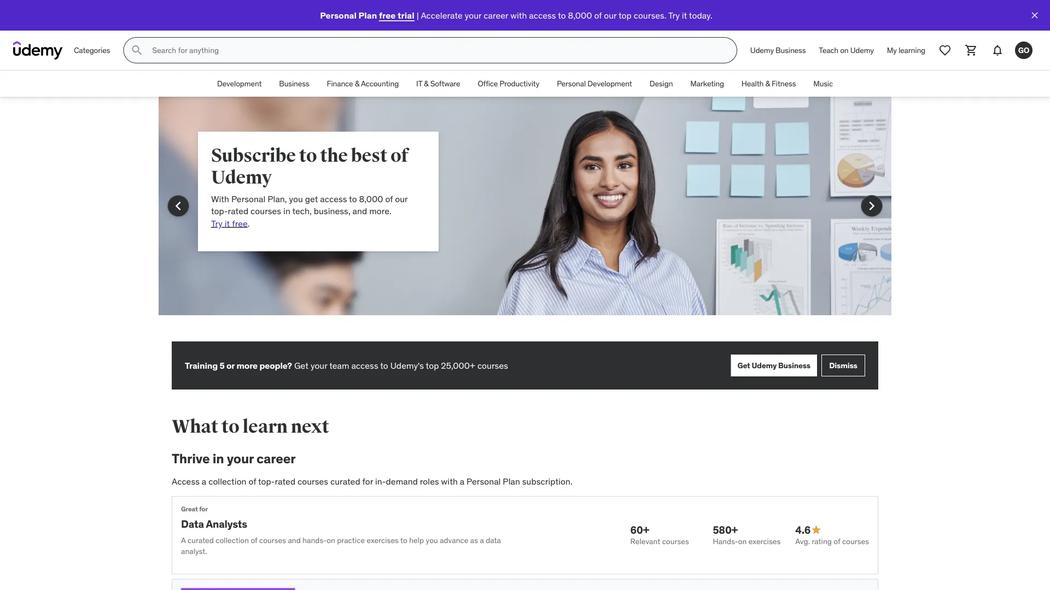 Task type: describe. For each thing, give the bounding box(es) containing it.
& for accounting
[[355, 79, 360, 88]]

you inside great for data analysts a curated collection of courses and hands-on practice exercises to help you advance as a data analyst.
[[426, 536, 438, 546]]

trial
[[398, 9, 415, 21]]

2 vertical spatial your
[[227, 451, 254, 467]]

4.6
[[796, 524, 811, 537]]

0 vertical spatial access
[[529, 9, 556, 21]]

courses right rating
[[842, 537, 869, 547]]

1 horizontal spatial for
[[362, 476, 373, 487]]

finance & accounting link
[[318, 71, 408, 97]]

2 horizontal spatial on
[[840, 45, 849, 55]]

finance
[[327, 79, 353, 88]]

great
[[181, 506, 198, 514]]

subscribe
[[211, 144, 296, 167]]

categories button
[[67, 37, 117, 63]]

thrive in your career
[[172, 451, 296, 467]]

data analysts link
[[181, 518, 247, 531]]

on inside great for data analysts a curated collection of courses and hands-on practice exercises to help you advance as a data analyst.
[[327, 536, 335, 546]]

it & software link
[[408, 71, 469, 97]]

people?
[[260, 360, 292, 371]]

health & fitness link
[[733, 71, 805, 97]]

udemy business
[[751, 45, 806, 55]]

hands-
[[303, 536, 327, 546]]

dismiss button
[[822, 355, 866, 377]]

& for software
[[424, 79, 429, 88]]

0 vertical spatial career
[[484, 9, 508, 21]]

free trial link
[[379, 9, 415, 21]]

productivity
[[500, 79, 540, 88]]

advance
[[440, 536, 469, 546]]

60+ relevant courses
[[631, 524, 689, 547]]

health
[[742, 79, 764, 88]]

you inside subscribe to the best of udemy with personal plan, you get access to 8,000 of our top-rated courses in tech, business, and more. try it free .
[[289, 193, 303, 205]]

great for data analysts a curated collection of courses and hands-on practice exercises to help you advance as a data analyst.
[[181, 506, 501, 557]]

1 horizontal spatial it
[[682, 9, 687, 21]]

exercises inside great for data analysts a curated collection of courses and hands-on practice exercises to help you advance as a data analyst.
[[367, 536, 399, 546]]

office productivity link
[[469, 71, 548, 97]]

it inside subscribe to the best of udemy with personal plan, you get access to 8,000 of our top-rated courses in tech, business, and more. try it free .
[[225, 218, 230, 229]]

top- inside subscribe to the best of udemy with personal plan, you get access to 8,000 of our top-rated courses in tech, business, and more. try it free .
[[211, 206, 228, 217]]

development inside the personal development "link"
[[588, 79, 632, 88]]

my
[[887, 45, 897, 55]]

Search for anything text field
[[150, 41, 724, 60]]

courses inside 60+ relevant courses
[[662, 537, 689, 547]]

1 vertical spatial top
[[426, 360, 439, 371]]

on inside 580+ hands-on exercises
[[738, 537, 747, 547]]

best
[[351, 144, 387, 167]]

marketing
[[691, 79, 724, 88]]

marketing link
[[682, 71, 733, 97]]

close image
[[1030, 10, 1041, 21]]

learn
[[243, 416, 288, 438]]

what
[[172, 416, 218, 438]]

wishlist image
[[939, 44, 952, 57]]

health & fitness
[[742, 79, 796, 88]]

personal inside thrive in your career element
[[467, 476, 501, 487]]

relevant
[[631, 537, 661, 547]]

of inside great for data analysts a curated collection of courses and hands-on practice exercises to help you advance as a data analyst.
[[251, 536, 257, 546]]

for inside great for data analysts a curated collection of courses and hands-on practice exercises to help you advance as a data analyst.
[[199, 506, 208, 514]]

help
[[409, 536, 424, 546]]

0 vertical spatial our
[[604, 9, 617, 21]]

practice
[[337, 536, 365, 546]]

get
[[305, 193, 318, 205]]

tech,
[[292, 206, 312, 217]]

personal development link
[[548, 71, 641, 97]]

go
[[1019, 45, 1030, 55]]

music link
[[805, 71, 842, 97]]

carousel element
[[159, 97, 892, 342]]

accounting
[[361, 79, 399, 88]]

and inside great for data analysts a curated collection of courses and hands-on practice exercises to help you advance as a data analyst.
[[288, 536, 301, 546]]

0 horizontal spatial get
[[294, 360, 309, 371]]

personal inside subscribe to the best of udemy with personal plan, you get access to 8,000 of our top-rated courses in tech, business, and more. try it free .
[[231, 193, 266, 205]]

accelerate
[[421, 9, 463, 21]]

plan,
[[268, 193, 287, 205]]

try it free link
[[211, 218, 248, 229]]

2 vertical spatial business
[[779, 361, 811, 371]]

.
[[248, 218, 250, 229]]

rating
[[812, 537, 832, 547]]

next image
[[863, 198, 881, 215]]

udemy inside udemy business link
[[751, 45, 774, 55]]

development link
[[208, 71, 270, 97]]

your for team
[[311, 360, 327, 371]]

courses right 25,000+ in the bottom left of the page
[[478, 360, 508, 371]]

office
[[478, 79, 498, 88]]

1 horizontal spatial get
[[738, 361, 750, 371]]

personal development
[[557, 79, 632, 88]]

today.
[[689, 9, 713, 21]]

it & software
[[416, 79, 460, 88]]

exercises inside 580+ hands-on exercises
[[749, 537, 781, 547]]

free inside subscribe to the best of udemy with personal plan, you get access to 8,000 of our top-rated courses in tech, business, and more. try it free .
[[232, 218, 248, 229]]

finance & accounting
[[327, 79, 399, 88]]

fitness
[[772, 79, 796, 88]]

60+
[[631, 524, 650, 537]]

580+ hands-on exercises
[[713, 524, 781, 547]]

subscribe to the best of udemy with personal plan, you get access to 8,000 of our top-rated courses in tech, business, and more. try it free .
[[211, 144, 408, 229]]

5
[[220, 360, 225, 371]]

more
[[237, 360, 258, 371]]

to inside great for data analysts a curated collection of courses and hands-on practice exercises to help you advance as a data analyst.
[[400, 536, 407, 546]]

8,000 inside subscribe to the best of udemy with personal plan, you get access to 8,000 of our top-rated courses in tech, business, and more. try it free .
[[359, 193, 383, 205]]

a
[[181, 536, 186, 546]]

1 horizontal spatial a
[[460, 476, 465, 487]]

get udemy business link
[[731, 355, 817, 377]]

as
[[470, 536, 478, 546]]

udemy inside the get udemy business link
[[752, 361, 777, 371]]

25,000+
[[441, 360, 475, 371]]

a inside great for data analysts a curated collection of courses and hands-on practice exercises to help you advance as a data analyst.
[[480, 536, 484, 546]]

categories
[[74, 45, 110, 55]]

data
[[486, 536, 501, 546]]

udemy business link
[[744, 37, 813, 63]]

in-
[[375, 476, 386, 487]]

0 horizontal spatial a
[[202, 476, 206, 487]]

your for career
[[465, 9, 482, 21]]

design link
[[641, 71, 682, 97]]

access inside subscribe to the best of udemy with personal plan, you get access to 8,000 of our top-rated courses in tech, business, and more. try it free .
[[320, 193, 347, 205]]



Task type: vqa. For each thing, say whether or not it's contained in the screenshot.
$18.99
no



Task type: locate. For each thing, give the bounding box(es) containing it.
0 vertical spatial collection
[[209, 476, 247, 487]]

0 horizontal spatial and
[[288, 536, 301, 546]]

1 horizontal spatial our
[[604, 9, 617, 21]]

udemy
[[751, 45, 774, 55], [851, 45, 874, 55], [211, 166, 272, 189], [752, 361, 777, 371]]

your
[[465, 9, 482, 21], [311, 360, 327, 371], [227, 451, 254, 467]]

1 vertical spatial in
[[213, 451, 224, 467]]

8,000
[[568, 9, 592, 21], [359, 193, 383, 205]]

exercises left the avg.
[[749, 537, 781, 547]]

development inside development link
[[217, 79, 262, 88]]

try down with
[[211, 218, 223, 229]]

0 horizontal spatial top-
[[211, 206, 228, 217]]

0 vertical spatial business
[[776, 45, 806, 55]]

1 vertical spatial top-
[[258, 476, 275, 487]]

1 horizontal spatial and
[[353, 206, 367, 217]]

0 vertical spatial curated
[[330, 476, 360, 487]]

udemy inside teach on udemy link
[[851, 45, 874, 55]]

a right the as
[[480, 536, 484, 546]]

0 horizontal spatial try
[[211, 218, 223, 229]]

0 vertical spatial for
[[362, 476, 373, 487]]

1 vertical spatial career
[[257, 451, 296, 467]]

my learning
[[887, 45, 926, 55]]

1 horizontal spatial development
[[588, 79, 632, 88]]

1 vertical spatial rated
[[275, 476, 296, 487]]

next
[[291, 416, 329, 438]]

top- down thrive in your career
[[258, 476, 275, 487]]

0 horizontal spatial on
[[327, 536, 335, 546]]

curated up analyst.
[[188, 536, 214, 546]]

courses inside great for data analysts a curated collection of courses and hands-on practice exercises to help you advance as a data analyst.
[[259, 536, 286, 546]]

0 horizontal spatial rated
[[228, 206, 249, 217]]

2 horizontal spatial &
[[766, 79, 770, 88]]

0 horizontal spatial curated
[[188, 536, 214, 546]]

notifications image
[[991, 44, 1004, 57]]

exercises right the practice at the bottom left
[[367, 536, 399, 546]]

for right the great
[[199, 506, 208, 514]]

0 horizontal spatial you
[[289, 193, 303, 205]]

1 horizontal spatial &
[[424, 79, 429, 88]]

teach on udemy
[[819, 45, 874, 55]]

thrive in your career element
[[172, 451, 879, 591]]

courses left hands-
[[259, 536, 286, 546]]

top- inside thrive in your career element
[[258, 476, 275, 487]]

design
[[650, 79, 673, 88]]

1 horizontal spatial access
[[351, 360, 378, 371]]

it
[[416, 79, 422, 88]]

1 horizontal spatial free
[[379, 9, 396, 21]]

plan
[[359, 9, 377, 21], [503, 476, 520, 487]]

1 horizontal spatial with
[[511, 9, 527, 21]]

courses.
[[634, 9, 667, 21]]

with
[[511, 9, 527, 21], [441, 476, 458, 487]]

get
[[294, 360, 309, 371], [738, 361, 750, 371]]

1 horizontal spatial you
[[426, 536, 438, 546]]

try right the courses.
[[669, 9, 680, 21]]

1 horizontal spatial career
[[484, 9, 508, 21]]

1 vertical spatial your
[[311, 360, 327, 371]]

rated inside subscribe to the best of udemy with personal plan, you get access to 8,000 of our top-rated courses in tech, business, and more. try it free .
[[228, 206, 249, 217]]

2 horizontal spatial your
[[465, 9, 482, 21]]

rated inside thrive in your career element
[[275, 476, 296, 487]]

courses down next
[[298, 476, 328, 487]]

with
[[211, 193, 229, 205]]

1 vertical spatial plan
[[503, 476, 520, 487]]

demand
[[386, 476, 418, 487]]

you up tech,
[[289, 193, 303, 205]]

what to learn next
[[172, 416, 329, 438]]

in left tech,
[[283, 206, 290, 217]]

for left in-
[[362, 476, 373, 487]]

training
[[185, 360, 218, 371]]

1 vertical spatial business
[[279, 79, 309, 88]]

your right accelerate
[[465, 9, 482, 21]]

collection
[[209, 476, 247, 487], [216, 536, 249, 546]]

for
[[362, 476, 373, 487], [199, 506, 208, 514]]

and left hands-
[[288, 536, 301, 546]]

top
[[619, 9, 632, 21], [426, 360, 439, 371]]

rated
[[228, 206, 249, 217], [275, 476, 296, 487]]

software
[[430, 79, 460, 88]]

collection inside great for data analysts a curated collection of courses and hands-on practice exercises to help you advance as a data analyst.
[[216, 536, 249, 546]]

& for fitness
[[766, 79, 770, 88]]

it
[[682, 9, 687, 21], [225, 218, 230, 229]]

our
[[604, 9, 617, 21], [395, 193, 408, 205]]

0 vertical spatial you
[[289, 193, 303, 205]]

and inside subscribe to the best of udemy with personal plan, you get access to 8,000 of our top-rated courses in tech, business, and more. try it free .
[[353, 206, 367, 217]]

try inside subscribe to the best of udemy with personal plan, you get access to 8,000 of our top-rated courses in tech, business, and more. try it free .
[[211, 218, 223, 229]]

to
[[558, 9, 566, 21], [299, 144, 317, 167], [349, 193, 357, 205], [380, 360, 388, 371], [221, 416, 239, 438], [400, 536, 407, 546]]

1 vertical spatial it
[[225, 218, 230, 229]]

2 & from the left
[[424, 79, 429, 88]]

team
[[329, 360, 349, 371]]

more.
[[369, 206, 392, 217]]

or
[[226, 360, 235, 371]]

personal inside "link"
[[557, 79, 586, 88]]

top- down with
[[211, 206, 228, 217]]

a right "roles"
[[460, 476, 465, 487]]

business left dismiss
[[779, 361, 811, 371]]

1 horizontal spatial your
[[311, 360, 327, 371]]

0 vertical spatial it
[[682, 9, 687, 21]]

on
[[840, 45, 849, 55], [327, 536, 335, 546], [738, 537, 747, 547]]

udemy inside subscribe to the best of udemy with personal plan, you get access to 8,000 of our top-rated courses in tech, business, and more. try it free .
[[211, 166, 272, 189]]

0 vertical spatial 8,000
[[568, 9, 592, 21]]

0 horizontal spatial top
[[426, 360, 439, 371]]

collection down analysts
[[216, 536, 249, 546]]

with inside thrive in your career element
[[441, 476, 458, 487]]

0 vertical spatial free
[[379, 9, 396, 21]]

plan left free trial link
[[359, 9, 377, 21]]

|
[[417, 9, 419, 21]]

580+
[[713, 524, 738, 537]]

& right it
[[424, 79, 429, 88]]

2 horizontal spatial a
[[480, 536, 484, 546]]

2 vertical spatial access
[[351, 360, 378, 371]]

0 vertical spatial plan
[[359, 9, 377, 21]]

1 vertical spatial and
[[288, 536, 301, 546]]

0 vertical spatial with
[[511, 9, 527, 21]]

1 horizontal spatial plan
[[503, 476, 520, 487]]

business left finance
[[279, 79, 309, 88]]

your left the team in the left bottom of the page
[[311, 360, 327, 371]]

curated
[[330, 476, 360, 487], [188, 536, 214, 546]]

personal
[[320, 9, 357, 21], [557, 79, 586, 88], [231, 193, 266, 205], [467, 476, 501, 487]]

a
[[202, 476, 206, 487], [460, 476, 465, 487], [480, 536, 484, 546]]

udemy image
[[13, 41, 63, 60]]

in right thrive
[[213, 451, 224, 467]]

0 vertical spatial top-
[[211, 206, 228, 217]]

1 vertical spatial with
[[441, 476, 458, 487]]

music
[[814, 79, 833, 88]]

courses down 'plan,' at the top of the page
[[251, 206, 281, 217]]

1 vertical spatial our
[[395, 193, 408, 205]]

it left "." at the left
[[225, 218, 230, 229]]

office productivity
[[478, 79, 540, 88]]

dismiss
[[830, 361, 858, 371]]

0 vertical spatial try
[[669, 9, 680, 21]]

0 horizontal spatial plan
[[359, 9, 377, 21]]

0 vertical spatial rated
[[228, 206, 249, 217]]

1 vertical spatial for
[[199, 506, 208, 514]]

1 vertical spatial access
[[320, 193, 347, 205]]

0 horizontal spatial exercises
[[367, 536, 399, 546]]

0 horizontal spatial &
[[355, 79, 360, 88]]

plan inside thrive in your career element
[[503, 476, 520, 487]]

access a collection of top-rated courses curated for in-demand roles with a personal plan subscription.
[[172, 476, 573, 487]]

1 horizontal spatial top-
[[258, 476, 275, 487]]

1 horizontal spatial exercises
[[749, 537, 781, 547]]

get udemy business
[[738, 361, 811, 371]]

courses right the "relevant"
[[662, 537, 689, 547]]

business up the fitness at the right top of the page
[[776, 45, 806, 55]]

top right udemy's
[[426, 360, 439, 371]]

2 horizontal spatial access
[[529, 9, 556, 21]]

you right help
[[426, 536, 438, 546]]

0 vertical spatial in
[[283, 206, 290, 217]]

0 horizontal spatial your
[[227, 451, 254, 467]]

my learning link
[[881, 37, 932, 63]]

career right accelerate
[[484, 9, 508, 21]]

our inside subscribe to the best of udemy with personal plan, you get access to 8,000 of our top-rated courses in tech, business, and more. try it free .
[[395, 193, 408, 205]]

top left the courses.
[[619, 9, 632, 21]]

business
[[776, 45, 806, 55], [279, 79, 309, 88], [779, 361, 811, 371]]

personal plan free trial | accelerate your career with access to 8,000 of our top courses. try it today.
[[320, 9, 713, 21]]

access
[[172, 476, 200, 487]]

career down learn
[[257, 451, 296, 467]]

career
[[484, 9, 508, 21], [257, 451, 296, 467]]

1 vertical spatial 8,000
[[359, 193, 383, 205]]

0 horizontal spatial access
[[320, 193, 347, 205]]

roles
[[420, 476, 439, 487]]

1 development from the left
[[217, 79, 262, 88]]

business,
[[314, 206, 351, 217]]

1 horizontal spatial on
[[738, 537, 747, 547]]

training 5 or more people? get your team access to udemy's top 25,000+ courses
[[185, 360, 508, 371]]

data
[[181, 518, 204, 531]]

0 horizontal spatial with
[[441, 476, 458, 487]]

small image
[[811, 525, 822, 536]]

0 vertical spatial top
[[619, 9, 632, 21]]

0 horizontal spatial 8,000
[[359, 193, 383, 205]]

0 horizontal spatial career
[[257, 451, 296, 467]]

courses inside subscribe to the best of udemy with personal plan, you get access to 8,000 of our top-rated courses in tech, business, and more. try it free .
[[251, 206, 281, 217]]

0 horizontal spatial in
[[213, 451, 224, 467]]

1 horizontal spatial top
[[619, 9, 632, 21]]

subscription.
[[522, 476, 573, 487]]

0 horizontal spatial for
[[199, 506, 208, 514]]

& right health
[[766, 79, 770, 88]]

1 vertical spatial you
[[426, 536, 438, 546]]

and left more.
[[353, 206, 367, 217]]

your down what to learn next
[[227, 451, 254, 467]]

1 horizontal spatial 8,000
[[568, 9, 592, 21]]

1 vertical spatial collection
[[216, 536, 249, 546]]

0 vertical spatial your
[[465, 9, 482, 21]]

the
[[320, 144, 348, 167]]

curated inside great for data analysts a curated collection of courses and hands-on practice exercises to help you advance as a data analyst.
[[188, 536, 214, 546]]

teach
[[819, 45, 839, 55]]

1 horizontal spatial rated
[[275, 476, 296, 487]]

curated left in-
[[330, 476, 360, 487]]

1 horizontal spatial in
[[283, 206, 290, 217]]

go link
[[1011, 37, 1037, 63]]

previous image
[[170, 198, 187, 215]]

0 horizontal spatial it
[[225, 218, 230, 229]]

business link
[[270, 71, 318, 97]]

0 horizontal spatial free
[[232, 218, 248, 229]]

a right the access
[[202, 476, 206, 487]]

exercises
[[367, 536, 399, 546], [749, 537, 781, 547]]

in
[[283, 206, 290, 217], [213, 451, 224, 467]]

shopping cart with 0 items image
[[965, 44, 978, 57]]

1 vertical spatial curated
[[188, 536, 214, 546]]

2 development from the left
[[588, 79, 632, 88]]

thrive
[[172, 451, 210, 467]]

avg.
[[796, 537, 810, 547]]

0 vertical spatial and
[[353, 206, 367, 217]]

1 horizontal spatial try
[[669, 9, 680, 21]]

teach on udemy link
[[813, 37, 881, 63]]

in inside subscribe to the best of udemy with personal plan, you get access to 8,000 of our top-rated courses in tech, business, and more. try it free .
[[283, 206, 290, 217]]

hands-
[[713, 537, 738, 547]]

0 horizontal spatial our
[[395, 193, 408, 205]]

analyst.
[[181, 547, 207, 557]]

it left today.
[[682, 9, 687, 21]]

udemy's
[[390, 360, 424, 371]]

1 horizontal spatial curated
[[330, 476, 360, 487]]

collection down thrive in your career
[[209, 476, 247, 487]]

1 & from the left
[[355, 79, 360, 88]]

&
[[355, 79, 360, 88], [424, 79, 429, 88], [766, 79, 770, 88]]

1 vertical spatial try
[[211, 218, 223, 229]]

plan left subscription.
[[503, 476, 520, 487]]

submit search image
[[130, 44, 144, 57]]

3 & from the left
[[766, 79, 770, 88]]

1 vertical spatial free
[[232, 218, 248, 229]]

& right finance
[[355, 79, 360, 88]]

0 horizontal spatial development
[[217, 79, 262, 88]]



